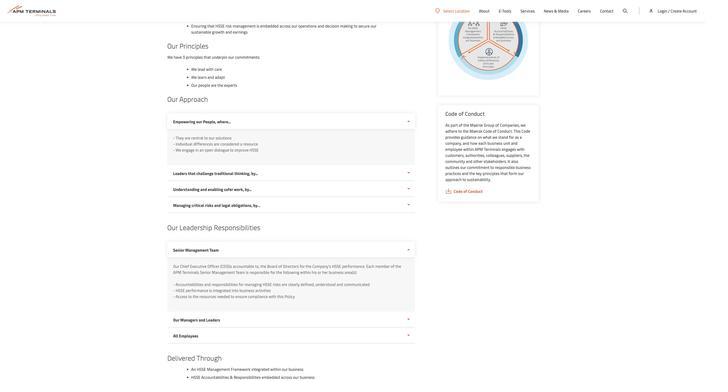 Task type: locate. For each thing, give the bounding box(es) containing it.
that left challenge
[[188, 171, 196, 176]]

-
[[173, 135, 175, 141], [173, 141, 175, 147], [173, 147, 175, 153], [173, 282, 175, 287], [173, 288, 175, 293], [173, 294, 175, 299]]

access
[[176, 294, 187, 299]]

services
[[521, 8, 535, 14]]

board
[[267, 264, 278, 269]]

management inside dropdown button
[[185, 248, 209, 253]]

we up 'this'
[[521, 122, 526, 128]]

individual
[[176, 141, 193, 147]]

1 horizontal spatial team
[[236, 270, 245, 275]]

1 horizontal spatial risks
[[273, 282, 281, 287]]

communicated
[[344, 282, 370, 287]]

0 horizontal spatial principles
[[186, 54, 203, 60]]

delivered through
[[167, 354, 222, 363]]

2 horizontal spatial with
[[517, 147, 525, 152]]

hsse right the an
[[197, 367, 206, 372]]

1 vertical spatial principles
[[483, 171, 500, 176]]

accountabilities inside "- accountabilities and responsibilities for managing hsse risks are clearly defined, understood and communicated - hsse performance is integrated into business activities - access to the resources needed to ensure compliance with this policy"
[[176, 282, 203, 287]]

a
[[520, 135, 522, 140], [240, 141, 242, 147]]

hsse image
[[446, 0, 532, 83]]

2 vertical spatial with
[[269, 294, 276, 299]]

0 vertical spatial code of conduct
[[446, 110, 485, 117]]

0 vertical spatial by…
[[251, 171, 258, 176]]

hsse left risk
[[216, 23, 225, 29]]

team down accountable
[[236, 270, 245, 275]]

is
[[257, 23, 259, 29], [246, 270, 249, 275], [209, 288, 212, 293]]

1 horizontal spatial with
[[269, 294, 276, 299]]

apm down each
[[475, 147, 483, 152]]

0 horizontal spatial leaders
[[173, 171, 187, 176]]

code of conduct down sustainability.
[[454, 189, 483, 194]]

1 vertical spatial &
[[230, 375, 233, 380]]

and down risk
[[226, 29, 232, 35]]

the left key
[[470, 171, 475, 176]]

1 horizontal spatial senior
[[200, 270, 211, 275]]

responsibilities down an hsse management framework integrated within our business
[[234, 375, 261, 380]]

1 vertical spatial a
[[240, 141, 242, 147]]

0 horizontal spatial team
[[210, 248, 219, 253]]

1 horizontal spatial we
[[521, 122, 526, 128]]

practices
[[446, 171, 461, 176]]

and up resources
[[204, 282, 211, 287]]

our inside our chief executive officer (ceo)is accountable to, the board of directors for the company's hsse performance. each member of the apm terminals senior management team is responsible for the following within his or her business area(s):
[[173, 264, 179, 269]]

a right as
[[520, 135, 522, 140]]

management down through
[[207, 367, 230, 372]]

1 horizontal spatial within
[[300, 270, 311, 275]]

are left clearly
[[282, 282, 287, 287]]

1 vertical spatial management
[[212, 270, 235, 275]]

1 horizontal spatial &
[[555, 8, 557, 14]]

dialogue
[[214, 147, 229, 153]]

within
[[464, 147, 474, 152], [300, 270, 311, 275], [270, 367, 281, 372]]

business inside our chief executive officer (ceo)is accountable to, the board of directors for the company's hsse performance. each member of the apm terminals senior management team is responsible for the following within his or her business area(s):
[[329, 270, 344, 275]]

hsse down resource
[[250, 147, 259, 153]]

management up executive
[[185, 248, 209, 253]]

to down stakeholders.
[[491, 165, 494, 170]]

key
[[476, 171, 482, 176]]

0 vertical spatial embedded
[[260, 23, 279, 29]]

understood
[[316, 282, 336, 287]]

we right 'what'
[[493, 135, 498, 140]]

0 horizontal spatial is
[[209, 288, 212, 293]]

within left his
[[300, 270, 311, 275]]

as
[[446, 122, 450, 128]]

for left managing
[[239, 282, 244, 287]]

other
[[474, 159, 483, 164]]

by… for understanding and enabling safer work, by…
[[245, 187, 252, 192]]

for left as
[[509, 135, 514, 140]]

our left 'leadership'
[[167, 223, 178, 232]]

0 horizontal spatial senior
[[173, 248, 184, 253]]

a up improve
[[240, 141, 242, 147]]

code right 'this'
[[522, 128, 531, 134]]

within down the how
[[464, 147, 474, 152]]

principles
[[180, 41, 209, 50]]

6 - from the top
[[173, 294, 175, 299]]

the down the adapt
[[218, 83, 223, 88]]

integrated
[[213, 288, 231, 293], [252, 367, 270, 372]]

0 vertical spatial leaders
[[173, 171, 187, 176]]

account
[[683, 8, 697, 14]]

1 vertical spatial we
[[191, 67, 197, 72]]

(ceo)is
[[220, 264, 232, 269]]

senior inside our chief executive officer (ceo)is accountable to, the board of directors for the company's hsse performance. each member of the apm terminals senior management team is responsible for the following within his or her business area(s):
[[200, 270, 211, 275]]

0 horizontal spatial apm
[[173, 270, 181, 275]]

- they are central to our solutions - individual differences are considered a resource - we engage in an open dialogue to improve hsse
[[173, 135, 259, 153]]

our up have
[[167, 41, 178, 50]]

1 vertical spatial risks
[[273, 282, 281, 287]]

thinking,
[[234, 171, 251, 176]]

1 horizontal spatial is
[[246, 270, 249, 275]]

senior up chief
[[173, 248, 184, 253]]

accountable
[[233, 264, 254, 269]]

his
[[312, 270, 317, 275]]

and right practices
[[462, 171, 469, 176]]

are inside "- accountabilities and responsibilities for managing hsse risks are clearly defined, understood and communicated - hsse performance is integrated into business activities - access to the resources needed to ensure compliance with this policy"
[[282, 282, 287, 287]]

0 vertical spatial senior
[[173, 248, 184, 253]]

our inside dropdown button
[[173, 317, 180, 323]]

responsible down the it
[[495, 165, 515, 170]]

in
[[196, 147, 199, 153]]

managing critical risks and legal obligations, by... button
[[167, 197, 415, 213]]

our for our approach
[[167, 94, 178, 104]]

1 vertical spatial conduct
[[468, 189, 483, 194]]

to down into
[[231, 294, 235, 299]]

management
[[233, 23, 256, 29]]

apm inside the as part of the maersk group of companies, we adhere to the maersk code of conduct. this code provides guidance on what we stand for as a company, and how each business unit and employee within apm terminals engages with customers, authorities, colleagues, suppliers, the community and other stakeholders.  it also outlines our commitment to responsible business practices and the key principles that form our approach to sustainability.
[[475, 147, 483, 152]]

0 horizontal spatial we
[[493, 135, 498, 140]]

that up the sustainable growth
[[207, 23, 215, 29]]

by… inside "dropdown button"
[[251, 171, 258, 176]]

1 vertical spatial team
[[236, 270, 245, 275]]

leadership
[[180, 223, 212, 232]]

5 - from the top
[[173, 288, 175, 293]]

3 - from the top
[[173, 147, 175, 153]]

select location
[[444, 8, 470, 13]]

framework
[[231, 367, 251, 372]]

across
[[280, 23, 291, 29], [281, 375, 292, 380]]

a inside the as part of the maersk group of companies, we adhere to the maersk code of conduct. this code provides guidance on what we stand for as a company, and how each business unit and employee within apm terminals engages with customers, authorities, colleagues, suppliers, the community and other stakeholders.  it also outlines our commitment to responsible business practices and the key principles that form our approach to sustainability.
[[520, 135, 522, 140]]

login / create account
[[658, 8, 697, 14]]

following
[[283, 270, 299, 275]]

0 vertical spatial we
[[521, 122, 526, 128]]

integrated up the hsse accountabilities & responsibilities embedded across our business
[[252, 367, 270, 372]]

& right news
[[555, 8, 557, 14]]

terminals inside our chief executive officer (ceo)is accountable to, the board of directors for the company's hsse performance. each member of the apm terminals senior management team is responsible for the following within his or her business area(s):
[[182, 270, 199, 275]]

with inside "- accountabilities and responsibilities for managing hsse risks are clearly defined, understood and communicated - hsse performance is integrated into business activities - access to the resources needed to ensure compliance with this policy"
[[269, 294, 276, 299]]

terminals inside the as part of the maersk group of companies, we adhere to the maersk code of conduct. this code provides guidance on what we stand for as a company, and how each business unit and employee within apm terminals engages with customers, authorities, colleagues, suppliers, the community and other stakeholders.  it also outlines our commitment to responsible business practices and the key principles that form our approach to sustainability.
[[484, 147, 501, 152]]

resources
[[200, 294, 216, 299]]

e-tools button
[[499, 0, 512, 22]]

principles
[[186, 54, 203, 60], [483, 171, 500, 176]]

0 vertical spatial &
[[555, 8, 557, 14]]

is up resources
[[209, 288, 212, 293]]

we left learn
[[191, 75, 197, 80]]

2 vertical spatial we
[[191, 75, 197, 80]]

team up officer
[[210, 248, 219, 253]]

ensure
[[236, 294, 247, 299]]

hsse up activities
[[263, 282, 272, 287]]

apm down chief
[[173, 270, 181, 275]]

our left approach
[[167, 94, 178, 104]]

0 vertical spatial conduct
[[465, 110, 485, 117]]

needed
[[217, 294, 230, 299]]

0 vertical spatial principles
[[186, 54, 203, 60]]

1 vertical spatial by…
[[245, 187, 252, 192]]

empowering
[[173, 119, 195, 124]]

is right management
[[257, 23, 259, 29]]

embedded
[[260, 23, 279, 29], [262, 375, 280, 380]]

0 vertical spatial integrated
[[213, 288, 231, 293]]

0 vertical spatial management
[[185, 248, 209, 253]]

are
[[211, 83, 217, 88], [185, 135, 190, 141], [214, 141, 220, 147], [282, 282, 287, 287]]

and down authorities,
[[466, 159, 473, 164]]

of
[[459, 110, 464, 117], [459, 122, 463, 128], [496, 122, 499, 128], [493, 128, 497, 134], [464, 189, 467, 194], [279, 264, 282, 269], [391, 264, 395, 269]]

1 horizontal spatial leaders
[[206, 317, 220, 323]]

our chief executive officer (ceo)is accountable to, the board of directors for the company's hsse performance. each member of the apm terminals senior management team is responsible for the following within his or her business area(s):
[[173, 264, 401, 275]]

1 vertical spatial responsibilities
[[234, 375, 261, 380]]

managing
[[173, 203, 191, 208]]

news & media button
[[544, 0, 569, 22]]

2 vertical spatial within
[[270, 367, 281, 372]]

2 vertical spatial is
[[209, 288, 212, 293]]

1 vertical spatial apm
[[173, 270, 181, 275]]

and right "managers"
[[199, 317, 205, 323]]

0 vertical spatial team
[[210, 248, 219, 253]]

1 vertical spatial responsible
[[250, 270, 270, 275]]

and left legal
[[214, 203, 221, 208]]

1 horizontal spatial apm
[[475, 147, 483, 152]]

0 vertical spatial accountabilities
[[176, 282, 203, 287]]

0 vertical spatial responsibilities
[[214, 223, 260, 232]]

1 horizontal spatial integrated
[[252, 367, 270, 372]]

the right suppliers,
[[524, 153, 530, 158]]

0 vertical spatial risks
[[205, 203, 214, 208]]

0 vertical spatial is
[[257, 23, 259, 29]]

with up suppliers,
[[517, 147, 525, 152]]

principles right 3
[[186, 54, 203, 60]]

to left secure
[[354, 23, 358, 29]]

enabling
[[208, 187, 223, 192]]

1 vertical spatial senior
[[200, 270, 211, 275]]

all
[[173, 333, 178, 339]]

we for we have 3 principles that underpin our commitments:
[[167, 54, 173, 60]]

people,
[[203, 119, 216, 124]]

experts
[[224, 83, 237, 88]]

and
[[318, 23, 324, 29], [226, 29, 232, 35], [208, 75, 214, 80], [463, 141, 470, 146], [511, 141, 518, 146], [466, 159, 473, 164], [462, 171, 469, 176], [200, 187, 207, 192], [214, 203, 221, 208], [204, 282, 211, 287], [337, 282, 343, 287], [199, 317, 205, 323]]

our left people
[[191, 83, 197, 88]]

0 vertical spatial apm
[[475, 147, 483, 152]]

that inside the as part of the maersk group of companies, we adhere to the maersk code of conduct. this code provides guidance on what we stand for as a company, and how each business unit and employee within apm terminals engages with customers, authorities, colleagues, suppliers, the community and other stakeholders.  it also outlines our commitment to responsible business practices and the key principles that form our approach to sustainability.
[[501, 171, 508, 176]]

and down as
[[511, 141, 518, 146]]

for inside "- accountabilities and responsibilities for managing hsse risks are clearly defined, understood and communicated - hsse performance is integrated into business activities - access to the resources needed to ensure compliance with this policy"
[[239, 282, 244, 287]]

is down accountable
[[246, 270, 249, 275]]

0 vertical spatial within
[[464, 147, 474, 152]]

about
[[479, 8, 490, 14]]

it
[[508, 159, 511, 164]]

and inside dropdown button
[[214, 203, 221, 208]]

0 vertical spatial responsible
[[495, 165, 515, 170]]

1 vertical spatial leaders
[[206, 317, 220, 323]]

that inside ensuring that hsse risk management is embedded across our operations and decision making to secure our sustainable growth and earnings
[[207, 23, 215, 29]]

hsse right company's
[[332, 264, 341, 269]]

management
[[185, 248, 209, 253], [212, 270, 235, 275], [207, 367, 230, 372]]

code down approach
[[454, 189, 463, 194]]

0 horizontal spatial risks
[[205, 203, 214, 208]]

conduct down sustainability.
[[468, 189, 483, 194]]

leaders that challenge traditional thinking, by… button
[[167, 165, 415, 181]]

terminals
[[484, 147, 501, 152], [182, 270, 199, 275]]

1 vertical spatial maersk
[[470, 128, 483, 134]]

considered
[[220, 141, 239, 147]]

0 vertical spatial a
[[520, 135, 522, 140]]

0 horizontal spatial within
[[270, 367, 281, 372]]

/
[[668, 8, 670, 14]]

1 vertical spatial embedded
[[262, 375, 280, 380]]

we left the lead
[[191, 67, 197, 72]]

the down performance
[[193, 294, 199, 299]]

1 vertical spatial accountabilities
[[201, 375, 229, 380]]

by… right work, on the left
[[245, 187, 252, 192]]

with up we learn and adapt
[[206, 67, 214, 72]]

responsible inside our chief executive officer (ceo)is accountable to, the board of directors for the company's hsse performance. each member of the apm terminals senior management team is responsible for the following within his or her business area(s):
[[250, 270, 270, 275]]

operations
[[298, 23, 317, 29]]

leaders up understanding
[[173, 171, 187, 176]]

accountabilities up performance
[[176, 282, 203, 287]]

0 horizontal spatial integrated
[[213, 288, 231, 293]]

1 horizontal spatial responsible
[[495, 165, 515, 170]]

within inside our chief executive officer (ceo)is accountable to, the board of directors for the company's hsse performance. each member of the apm terminals senior management team is responsible for the following within his or her business area(s):
[[300, 270, 311, 275]]

within inside the as part of the maersk group of companies, we adhere to the maersk code of conduct. this code provides guidance on what we stand for as a company, and how each business unit and employee within apm terminals engages with customers, authorities, colleagues, suppliers, the community and other stakeholders.  it also outlines our commitment to responsible business practices and the key principles that form our approach to sustainability.
[[464, 147, 474, 152]]

senior management team button
[[167, 242, 415, 257]]

team inside dropdown button
[[210, 248, 219, 253]]

1 vertical spatial is
[[246, 270, 249, 275]]

leaders inside "dropdown button"
[[173, 171, 187, 176]]

1 horizontal spatial a
[[520, 135, 522, 140]]

senior down executive
[[200, 270, 211, 275]]

to right access on the bottom left
[[188, 294, 192, 299]]

risks right critical
[[205, 203, 214, 208]]

obligations,
[[231, 203, 252, 208]]

embedded inside ensuring that hsse risk management is embedded across our operations and decision making to secure our sustainable growth and earnings
[[260, 23, 279, 29]]

leaders inside dropdown button
[[206, 317, 220, 323]]

accountabilities down through
[[201, 375, 229, 380]]

by… right "thinking,"
[[251, 171, 258, 176]]

create
[[671, 8, 682, 14]]

we left have
[[167, 54, 173, 60]]

an
[[191, 367, 196, 372]]

1 vertical spatial code of conduct
[[454, 189, 483, 194]]

to right approach
[[463, 177, 466, 182]]

1 vertical spatial terminals
[[182, 270, 199, 275]]

1 horizontal spatial terminals
[[484, 147, 501, 152]]

terminals up colleagues,
[[484, 147, 501, 152]]

0 vertical spatial with
[[206, 67, 214, 72]]

integrated up needed
[[213, 288, 231, 293]]

responsibilities down obligations,
[[214, 223, 260, 232]]

activities
[[255, 288, 271, 293]]

0 horizontal spatial terminals
[[182, 270, 199, 275]]

within up the hsse accountabilities & responsibilities embedded across our business
[[270, 367, 281, 372]]

unit
[[504, 141, 511, 146]]

performance. each
[[342, 264, 375, 269]]

are up dialogue
[[214, 141, 220, 147]]

clearly
[[288, 282, 300, 287]]

0 vertical spatial across
[[280, 23, 291, 29]]

management down (ceo)is
[[212, 270, 235, 275]]

code of conduct up part
[[446, 110, 485, 117]]

1 vertical spatial with
[[517, 147, 525, 152]]

we
[[521, 122, 526, 128], [493, 135, 498, 140]]

our left "managers"
[[173, 317, 180, 323]]

by…
[[251, 171, 258, 176], [245, 187, 252, 192]]

leaders right "managers"
[[206, 317, 220, 323]]

2 horizontal spatial within
[[464, 147, 474, 152]]

responsibilities
[[214, 223, 260, 232], [234, 375, 261, 380]]

& down the framework
[[230, 375, 233, 380]]

responsible down to,
[[250, 270, 270, 275]]

0 horizontal spatial a
[[240, 141, 242, 147]]

empowering our people, where… button
[[167, 113, 415, 129]]

1 horizontal spatial principles
[[483, 171, 500, 176]]

suppliers,
[[507, 153, 523, 158]]

and left enabling
[[200, 187, 207, 192]]

by… inside dropdown button
[[245, 187, 252, 192]]

with left the this
[[269, 294, 276, 299]]

central
[[191, 135, 203, 141]]

0 horizontal spatial responsible
[[250, 270, 270, 275]]

apm
[[475, 147, 483, 152], [173, 270, 181, 275]]

our for our chief executive officer (ceo)is accountable to, the board of directors for the company's hsse performance. each member of the apm terminals senior management team is responsible for the following within his or her business area(s):
[[173, 264, 179, 269]]

0 vertical spatial we
[[167, 54, 173, 60]]

2 horizontal spatial is
[[257, 23, 259, 29]]

0 vertical spatial terminals
[[484, 147, 501, 152]]

conduct
[[465, 110, 485, 117], [468, 189, 483, 194]]

risks inside "- accountabilities and responsibilities for managing hsse risks are clearly defined, understood and communicated - hsse performance is integrated into business activities - access to the resources needed to ensure compliance with this policy"
[[273, 282, 281, 287]]

terminals down chief
[[182, 270, 199, 275]]

contact
[[600, 8, 614, 14]]

1 vertical spatial within
[[300, 270, 311, 275]]



Task type: describe. For each thing, give the bounding box(es) containing it.
executive
[[190, 264, 207, 269]]

accountabilities for -
[[176, 282, 203, 287]]

engage
[[182, 147, 195, 153]]

for right directors
[[300, 264, 305, 269]]

e-tools
[[499, 8, 512, 14]]

responsible inside the as part of the maersk group of companies, we adhere to the maersk code of conduct. this code provides guidance on what we stand for as a company, and how each business unit and employee within apm terminals engages with customers, authorities, colleagues, suppliers, the community and other stakeholders.  it also outlines our commitment to responsible business practices and the key principles that form our approach to sustainability.
[[495, 165, 515, 170]]

hsse inside our chief executive officer (ceo)is accountable to, the board of directors for the company's hsse performance. each member of the apm terminals senior management team is responsible for the following within his or her business area(s):
[[332, 264, 341, 269]]

is inside ensuring that hsse risk management is embedded across our operations and decision making to secure our sustainable growth and earnings
[[257, 23, 259, 29]]

people
[[198, 83, 210, 88]]

with inside the as part of the maersk group of companies, we adhere to the maersk code of conduct. this code provides guidance on what we stand for as a company, and how each business unit and employee within apm terminals engages with customers, authorities, colleagues, suppliers, the community and other stakeholders.  it also outlines our commitment to responsible business practices and the key principles that form our approach to sustainability.
[[517, 147, 525, 152]]

empowering our people, where…
[[173, 119, 231, 124]]

chief
[[180, 264, 189, 269]]

code of conduct link
[[446, 188, 532, 195]]

to down considered
[[230, 147, 234, 153]]

to right adhere
[[459, 128, 462, 134]]

where…
[[217, 119, 231, 124]]

risk
[[226, 23, 232, 29]]

what
[[483, 135, 492, 140]]

for inside the as part of the maersk group of companies, we adhere to the maersk code of conduct. this code provides guidance on what we stand for as a company, and how each business unit and employee within apm terminals engages with customers, authorities, colleagues, suppliers, the community and other stakeholders.  it also outlines our commitment to responsible business practices and the key principles that form our approach to sustainability.
[[509, 135, 514, 140]]

hsse inside ensuring that hsse risk management is embedded across our operations and decision making to secure our sustainable growth and earnings
[[216, 23, 225, 29]]

our inside - they are central to our solutions - individual differences are considered a resource - we engage in an open dialogue to improve hsse
[[209, 135, 215, 141]]

careers button
[[578, 0, 591, 22]]

traditional
[[214, 171, 234, 176]]

each
[[479, 141, 487, 146]]

adapt
[[215, 75, 225, 80]]

is inside our chief executive officer (ceo)is accountable to, the board of directors for the company's hsse performance. each member of the apm terminals senior management team is responsible for the following within his or her business area(s):
[[246, 270, 249, 275]]

community
[[446, 159, 465, 164]]

senior management team element
[[167, 257, 415, 312]]

employees
[[179, 333, 198, 339]]

earnings
[[233, 29, 248, 35]]

our for our managers and leaders
[[173, 317, 180, 323]]

provides
[[446, 135, 460, 140]]

or
[[318, 270, 321, 275]]

are up individual
[[185, 135, 190, 141]]

engages
[[502, 147, 516, 152]]

about button
[[479, 0, 490, 22]]

underpin
[[212, 54, 227, 60]]

our managers and leaders button
[[167, 312, 415, 328]]

commitments:
[[235, 54, 260, 60]]

understanding
[[173, 187, 200, 192]]

our inside dropdown button
[[196, 119, 202, 124]]

our for our leadership responsibilities
[[167, 223, 178, 232]]

customers,
[[446, 153, 465, 158]]

policy
[[285, 294, 295, 299]]

challenge
[[196, 171, 214, 176]]

the up guidance
[[463, 128, 469, 134]]

senior inside dropdown button
[[173, 248, 184, 253]]

form
[[509, 171, 518, 176]]

is inside "- accountabilities and responsibilities for managing hsse risks are clearly defined, understood and communicated - hsse performance is integrated into business activities - access to the resources needed to ensure compliance with this policy"
[[209, 288, 212, 293]]

code up part
[[446, 110, 458, 117]]

part
[[451, 122, 458, 128]]

our for our principles
[[167, 41, 178, 50]]

tools
[[503, 8, 512, 14]]

approach
[[446, 177, 462, 182]]

approach
[[179, 94, 208, 104]]

for down board
[[271, 270, 276, 275]]

an hsse management framework integrated within our business
[[191, 367, 304, 372]]

by… for leaders that challenge traditional thinking, by…
[[251, 171, 258, 176]]

hsse inside - they are central to our solutions - individual differences are considered a resource - we engage in an open dialogue to improve hsse
[[250, 147, 259, 153]]

accountabilities for hsse
[[201, 375, 229, 380]]

making
[[340, 23, 353, 29]]

hsse down the an
[[191, 375, 201, 380]]

0 horizontal spatial &
[[230, 375, 233, 380]]

leaders that challenge traditional thinking, by…
[[173, 171, 258, 176]]

improve
[[235, 147, 249, 153]]

differences
[[194, 141, 213, 147]]

that up we lead with care at the top left of the page
[[204, 54, 211, 60]]

ensuring
[[191, 23, 207, 29]]

and right understood at the bottom left of page
[[337, 282, 343, 287]]

area(s):
[[345, 270, 357, 275]]

code up 'what'
[[484, 128, 492, 134]]

business inside "- accountabilities and responsibilities for managing hsse risks are clearly defined, understood and communicated - hsse performance is integrated into business activities - access to the resources needed to ensure compliance with this policy"
[[240, 288, 255, 293]]

the right to,
[[261, 264, 266, 269]]

our people are the experts
[[191, 83, 238, 88]]

management inside our chief executive officer (ceo)is accountable to, the board of directors for the company's hsse performance. each member of the apm terminals senior management team is responsible for the following within his or her business area(s):
[[212, 270, 235, 275]]

commitment
[[467, 165, 490, 170]]

the right member
[[396, 264, 401, 269]]

the left company's
[[306, 264, 312, 269]]

open
[[205, 147, 213, 153]]

we for we lead with care
[[191, 67, 197, 72]]

2 vertical spatial management
[[207, 367, 230, 372]]

into
[[232, 288, 239, 293]]

& inside dropdown button
[[555, 8, 557, 14]]

companies,
[[500, 122, 520, 128]]

managers
[[180, 317, 198, 323]]

as part of the maersk group of companies, we adhere to the maersk code of conduct. this code provides guidance on what we stand for as a company, and how each business unit and employee within apm terminals engages with customers, authorities, colleagues, suppliers, the community and other stakeholders.  it also outlines our commitment to responsible business practices and the key principles that form our approach to sustainability.
[[446, 122, 531, 182]]

4 - from the top
[[173, 282, 175, 287]]

0 vertical spatial maersk
[[470, 122, 483, 128]]

news & media
[[544, 8, 569, 14]]

1 - from the top
[[173, 135, 175, 141]]

we have 3 principles that underpin our commitments:
[[167, 54, 261, 60]]

also
[[511, 159, 519, 164]]

learn
[[198, 75, 207, 80]]

as
[[515, 135, 519, 140]]

our managers and leaders
[[173, 317, 220, 323]]

the inside "- accountabilities and responsibilities for managing hsse risks are clearly defined, understood and communicated - hsse performance is integrated into business activities - access to the resources needed to ensure compliance with this policy"
[[193, 294, 199, 299]]

authorities,
[[466, 153, 485, 158]]

conduct.
[[498, 128, 513, 134]]

services button
[[521, 0, 535, 22]]

we lead with care
[[191, 67, 223, 72]]

managing
[[245, 282, 262, 287]]

have
[[174, 54, 182, 60]]

and left 'decision'
[[318, 23, 324, 29]]

contact button
[[600, 0, 614, 22]]

our principles
[[167, 41, 209, 50]]

risks inside "managing critical risks and legal obligations, by..." dropdown button
[[205, 203, 214, 208]]

to up differences on the left of page
[[204, 135, 208, 141]]

on
[[478, 135, 482, 140]]

directors
[[283, 264, 299, 269]]

login
[[658, 8, 668, 14]]

all employees button
[[167, 328, 415, 344]]

that inside "dropdown button"
[[188, 171, 196, 176]]

principles inside the as part of the maersk group of companies, we adhere to the maersk code of conduct. this code provides guidance on what we stand for as a company, and how each business unit and employee within apm terminals engages with customers, authorities, colleagues, suppliers, the community and other stakeholders.  it also outlines our commitment to responsible business practices and the key principles that form our approach to sustainability.
[[483, 171, 500, 176]]

a inside - they are central to our solutions - individual differences are considered a resource - we engage in an open dialogue to improve hsse
[[240, 141, 242, 147]]

group
[[484, 122, 495, 128]]

2 - from the top
[[173, 141, 175, 147]]

officer
[[208, 264, 219, 269]]

1 vertical spatial we
[[493, 135, 498, 140]]

and down guidance
[[463, 141, 470, 146]]

work,
[[234, 187, 244, 192]]

resource
[[243, 141, 258, 147]]

and right learn
[[208, 75, 214, 80]]

to,
[[255, 264, 260, 269]]

login / create account link
[[649, 0, 697, 22]]

conduct inside 'code of conduct' link
[[468, 189, 483, 194]]

how
[[470, 141, 478, 146]]

the down board
[[276, 270, 282, 275]]

integrated inside "- accountabilities and responsibilities for managing hsse risks are clearly defined, understood and communicated - hsse performance is integrated into business activities - access to the resources needed to ensure compliance with this policy"
[[213, 288, 231, 293]]

0 horizontal spatial with
[[206, 67, 214, 72]]

team inside our chief executive officer (ceo)is accountable to, the board of directors for the company's hsse performance. each member of the apm terminals senior management team is responsible for the following within his or her business area(s):
[[236, 270, 245, 275]]

lead
[[198, 67, 205, 72]]

- accountabilities and responsibilities for managing hsse risks are clearly defined, understood and communicated - hsse performance is integrated into business activities - access to the resources needed to ensure compliance with this policy
[[173, 282, 370, 299]]

hsse up access on the bottom left
[[176, 288, 185, 293]]

by...
[[253, 203, 261, 208]]

apm inside our chief executive officer (ceo)is accountable to, the board of directors for the company's hsse performance. each member of the apm terminals senior management team is responsible for the following within his or her business area(s):
[[173, 270, 181, 275]]

understanding and enabling safer work, by… button
[[167, 181, 415, 197]]

1 vertical spatial integrated
[[252, 367, 270, 372]]

hsse accountabilities & responsibilities embedded across our business
[[191, 375, 315, 380]]

1 vertical spatial across
[[281, 375, 292, 380]]

to inside ensuring that hsse risk management is embedded across our operations and decision making to secure our sustainable growth and earnings
[[354, 23, 358, 29]]

the right part
[[464, 122, 469, 128]]

outlines
[[446, 165, 460, 170]]

sustainability.
[[467, 177, 491, 182]]

across inside ensuring that hsse risk management is embedded across our operations and decision making to secure our sustainable growth and earnings
[[280, 23, 291, 29]]

are right people
[[211, 83, 217, 88]]

we for we learn and adapt
[[191, 75, 197, 80]]

secure
[[359, 23, 370, 29]]

our for our people are the experts
[[191, 83, 197, 88]]

member
[[376, 264, 390, 269]]



Task type: vqa. For each thing, say whether or not it's contained in the screenshot.
Senior Management Team
yes



